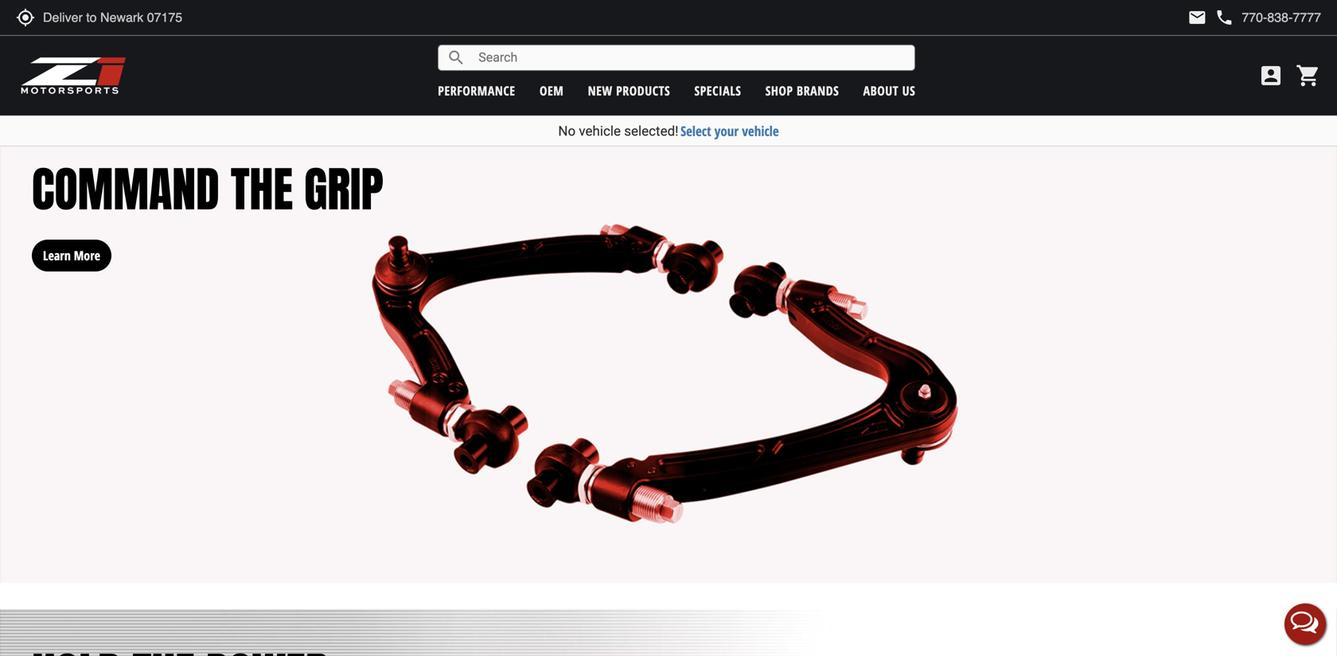 Task type: locate. For each thing, give the bounding box(es) containing it.
shopping_cart
[[1296, 63, 1322, 88]]

vehicle inside no vehicle selected! select your vehicle
[[579, 123, 621, 139]]

account_box
[[1259, 63, 1284, 88]]

learn more
[[43, 247, 100, 264]]

vehicle
[[742, 122, 779, 140], [579, 123, 621, 139]]

specials link
[[695, 82, 742, 99]]

performance link
[[438, 82, 516, 99]]

brands
[[797, 82, 840, 99]]

search
[[447, 48, 466, 67]]

vehicle right "your"
[[742, 122, 779, 140]]

command
[[32, 153, 220, 225]]

command the grip
[[32, 153, 384, 225]]

new
[[588, 82, 613, 99]]

about us link
[[864, 82, 916, 99]]

no vehicle selected! select your vehicle
[[558, 122, 779, 140]]

Search search field
[[466, 45, 915, 70]]

command the grip image
[[0, 124, 1338, 583]]

new products link
[[588, 82, 671, 99]]

0 horizontal spatial vehicle
[[579, 123, 621, 139]]

about
[[864, 82, 899, 99]]

vehicle right no
[[579, 123, 621, 139]]

phone link
[[1215, 8, 1322, 27]]

learn
[[43, 247, 71, 264]]

my_location
[[16, 8, 35, 27]]



Task type: vqa. For each thing, say whether or not it's contained in the screenshot.
Bumper
no



Task type: describe. For each thing, give the bounding box(es) containing it.
smoking deals on exhaust image
[[0, 0, 1338, 97]]

phone
[[1215, 8, 1235, 27]]

products
[[616, 82, 671, 99]]

more
[[74, 247, 100, 264]]

mail phone
[[1188, 8, 1235, 27]]

shop
[[766, 82, 794, 99]]

mail
[[1188, 8, 1208, 27]]

oem link
[[540, 82, 564, 99]]

shop brands
[[766, 82, 840, 99]]

your
[[715, 122, 739, 140]]

no
[[558, 123, 576, 139]]

the
[[231, 153, 293, 225]]

shopping_cart link
[[1292, 63, 1322, 88]]

select
[[681, 122, 712, 140]]

new products
[[588, 82, 671, 99]]

z1 motorsports logo image
[[20, 56, 127, 96]]

account_box link
[[1255, 63, 1288, 88]]

selected!
[[624, 123, 679, 139]]

specials
[[695, 82, 742, 99]]

oem
[[540, 82, 564, 99]]

hold the power   improve response and power delivery with a clutch and flywheel upgrade image
[[0, 609, 1338, 656]]

grip
[[304, 153, 384, 225]]

learn more link
[[32, 224, 111, 271]]

mail link
[[1188, 8, 1208, 27]]

1 horizontal spatial vehicle
[[742, 122, 779, 140]]

about us
[[864, 82, 916, 99]]

shop brands link
[[766, 82, 840, 99]]

us
[[903, 82, 916, 99]]

performance
[[438, 82, 516, 99]]

select your vehicle link
[[681, 122, 779, 140]]



